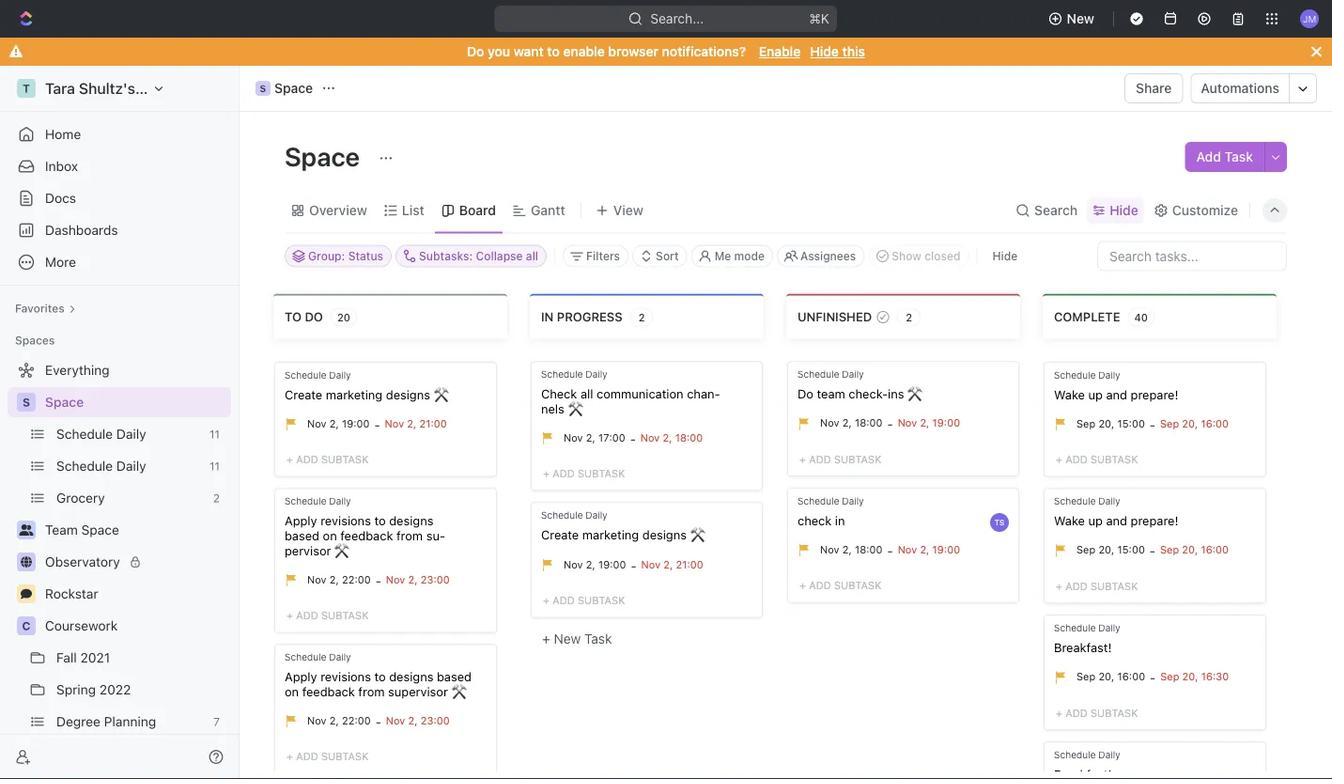 Task type: vqa. For each thing, say whether or not it's contained in the screenshot.
the bottommost Apply
yes



Task type: describe. For each thing, give the bounding box(es) containing it.
s for s space
[[260, 83, 266, 94]]

task
[[1225, 149, 1254, 164]]

check
[[798, 513, 832, 527]]

new button
[[1041, 4, 1106, 34]]

grocery link
[[56, 483, 206, 513]]

designs inside schedule daily apply revisions to designs based on feedback from su pervisor ⚒️
[[389, 513, 434, 527]]

home link
[[8, 119, 231, 149]]

on for pervisor
[[323, 528, 337, 542]]

board link
[[456, 197, 496, 224]]

fall
[[56, 650, 77, 666]]

2 15:00 from the top
[[1118, 543, 1146, 556]]

view
[[614, 203, 644, 218]]

schedule inside schedule daily apply revisions to designs based on feedback from su pervisor ⚒️
[[285, 495, 327, 506]]

me
[[715, 250, 732, 263]]

s space
[[260, 80, 313, 96]]

overview link
[[305, 197, 367, 224]]

18:00 for do
[[855, 417, 883, 429]]

⚒️ inside the schedule daily do team check-ins ⚒️
[[908, 387, 920, 401]]

show closed
[[892, 250, 961, 263]]

planning
[[104, 714, 156, 729]]

me mode button
[[691, 245, 774, 267]]

this
[[843, 44, 866, 59]]

2 sep 20 , 15:00 - sep 20 , 16:00 from the top
[[1077, 543, 1230, 558]]

0 vertical spatial create
[[285, 387, 323, 401]]

everything
[[45, 362, 110, 378]]

assignees
[[801, 250, 857, 263]]

18:00 inside nov 2 , 17:00 - nov 2 , 18:00
[[676, 432, 703, 444]]

feedback for ⚒️
[[302, 684, 355, 698]]

tara shultz's workspace, , element
[[17, 79, 36, 98]]

17:00
[[599, 432, 626, 444]]

hide button
[[1088, 197, 1145, 224]]

0 vertical spatial 21:00
[[420, 417, 447, 429]]

spring 2022
[[56, 682, 131, 697]]

nov 2 , 18:00 - nov 2 , 19:00 for team
[[821, 417, 961, 431]]

1 horizontal spatial space, , element
[[256, 81, 271, 96]]

communication
[[597, 387, 684, 401]]

subtasks:
[[419, 250, 473, 263]]

schedule daily check in ts
[[798, 495, 1005, 527]]

team space
[[45, 522, 119, 538]]

2 up from the top
[[1089, 513, 1103, 527]]

based for ⚒️
[[437, 669, 472, 683]]

0 horizontal spatial space, , element
[[17, 393, 36, 412]]

schedule daily do team check-ins ⚒️
[[798, 369, 920, 401]]

group:
[[308, 250, 345, 263]]

schedule daily apply revisions to designs based on feedback from supervisor ⚒️
[[285, 651, 472, 698]]

1 vertical spatial nov 2 , 19:00 - nov 2 , 21:00
[[564, 558, 704, 572]]

1 schedule daily wake up and prepare! from the top
[[1055, 369, 1179, 401]]

2021
[[80, 650, 110, 666]]

22:00 for pervisor
[[342, 573, 371, 585]]

daily inside the schedule daily do team check-ins ⚒️
[[842, 369, 864, 380]]

status
[[348, 250, 384, 263]]

browser
[[609, 44, 659, 59]]

2 schedule daily link from the top
[[56, 451, 201, 481]]

schedule daily check all communication chan nels ⚒️
[[541, 369, 721, 416]]

filters button
[[563, 245, 629, 267]]

from for ⚒️
[[359, 684, 385, 698]]

spring 2022 link
[[56, 675, 227, 705]]

tara shultz's workspace
[[45, 79, 217, 97]]

0 vertical spatial marketing
[[326, 387, 383, 401]]

nels
[[541, 387, 721, 416]]

0 horizontal spatial all
[[526, 250, 539, 263]]

sep 20 , 16:00 - sep 20 , 16:30
[[1077, 670, 1230, 684]]

daily inside schedule daily apply revisions to designs based on feedback from su pervisor ⚒️
[[329, 495, 351, 506]]

hide inside dropdown button
[[1110, 203, 1139, 218]]

coursework, , element
[[17, 617, 36, 635]]

to inside schedule daily apply revisions to designs based on feedback from su pervisor ⚒️
[[375, 513, 386, 527]]

2 and from the top
[[1107, 513, 1128, 527]]

do you want to enable browser notifications? enable hide this
[[467, 44, 866, 59]]

all inside the schedule daily check all communication chan nels ⚒️
[[581, 387, 594, 401]]

0 vertical spatial do
[[467, 44, 485, 59]]

1 up from the top
[[1089, 387, 1103, 401]]

on for ⚒️
[[285, 684, 299, 698]]

ts
[[995, 518, 1005, 527]]

user group image
[[19, 525, 33, 536]]

degree planning
[[56, 714, 156, 729]]

search button
[[1011, 197, 1084, 224]]

collapse
[[476, 250, 523, 263]]

new
[[1067, 11, 1095, 26]]

1 vertical spatial schedule daily
[[56, 458, 146, 474]]

automations
[[1202, 80, 1280, 96]]

enable
[[759, 44, 801, 59]]

1 horizontal spatial marketing
[[583, 528, 639, 542]]

hide inside button
[[993, 250, 1018, 263]]

add inside add task button
[[1197, 149, 1222, 164]]

share button
[[1125, 73, 1184, 103]]

feedback for pervisor
[[341, 528, 393, 542]]

1 prepare! from the top
[[1131, 387, 1179, 401]]

progress
[[557, 310, 623, 324]]

schedule inside schedule daily breakfast!
[[1055, 622, 1096, 633]]

enable
[[564, 44, 605, 59]]

0 vertical spatial schedule daily
[[56, 426, 146, 442]]

mode
[[735, 250, 765, 263]]

grocery
[[56, 490, 105, 506]]

0 horizontal spatial in
[[541, 310, 554, 324]]

1 and from the top
[[1107, 387, 1128, 401]]

tree inside sidebar navigation
[[8, 355, 231, 779]]

in progress
[[541, 310, 623, 324]]

show
[[892, 250, 922, 263]]

inbox
[[45, 158, 78, 174]]

1 15:00 from the top
[[1118, 417, 1146, 429]]

observatory link
[[45, 547, 227, 577]]

fall 2021 link
[[56, 643, 227, 673]]

schedule inside schedule daily apply revisions to designs based on feedback from supervisor ⚒️
[[285, 651, 327, 662]]

sort button
[[633, 245, 688, 267]]

⚒️ inside schedule daily apply revisions to designs based on feedback from su pervisor ⚒️
[[335, 543, 347, 557]]

40
[[1135, 311, 1149, 323]]

check
[[541, 387, 577, 401]]

do
[[305, 310, 323, 324]]

2 vertical spatial schedule daily
[[1055, 748, 1121, 759]]

tara
[[45, 79, 75, 97]]

pervisor
[[285, 528, 446, 557]]

board
[[459, 203, 496, 218]]

s for s
[[23, 396, 30, 409]]

filters
[[587, 250, 620, 263]]

2 wake from the top
[[1055, 513, 1086, 527]]

more
[[45, 254, 76, 270]]

degree planning link
[[56, 707, 206, 737]]

su
[[426, 528, 446, 542]]

schedule daily breakfast!
[[1055, 622, 1121, 654]]

2 schedule daily wake up and prepare! from the top
[[1055, 495, 1179, 527]]

Search tasks... text field
[[1099, 242, 1287, 270]]

home
[[45, 126, 81, 142]]

dashboards link
[[8, 215, 231, 245]]

to inside schedule daily apply revisions to designs based on feedback from supervisor ⚒️
[[375, 669, 386, 683]]



Task type: locate. For each thing, give the bounding box(es) containing it.
1 wake from the top
[[1055, 387, 1086, 401]]

want
[[514, 44, 544, 59]]

2 horizontal spatial hide
[[1110, 203, 1139, 218]]

group: status
[[308, 250, 384, 263]]

nov 2 , 22:00 - nov 2 , 23:00 down schedule daily apply revisions to designs based on feedback from supervisor ⚒️
[[307, 714, 450, 728]]

0 vertical spatial sep 20 , 15:00 - sep 20 , 16:00
[[1077, 417, 1230, 431]]

1 apply from the top
[[285, 513, 317, 527]]

wake right the ts dropdown button
[[1055, 513, 1086, 527]]

0 vertical spatial schedule daily create marketing designs ⚒️
[[285, 369, 446, 401]]

do inside the schedule daily do team check-ins ⚒️
[[798, 387, 814, 401]]

1 vertical spatial in
[[836, 513, 846, 527]]

18:00 down the check-
[[855, 417, 883, 429]]

0 vertical spatial 15:00
[[1118, 417, 1146, 429]]

you
[[488, 44, 510, 59]]

space, , element right "workspace"
[[256, 81, 271, 96]]

jm
[[1304, 13, 1317, 24]]

in right check
[[836, 513, 846, 527]]

ts button
[[989, 511, 1011, 534]]

sep 20 , 15:00 - sep 20 , 16:00
[[1077, 417, 1230, 431], [1077, 543, 1230, 558]]

1 vertical spatial 23:00
[[421, 714, 450, 726]]

favorites button
[[8, 297, 83, 320]]

1 vertical spatial 22:00
[[342, 714, 371, 726]]

supervisor
[[388, 684, 448, 698]]

⚒️ inside schedule daily apply revisions to designs based on feedback from supervisor ⚒️
[[452, 684, 464, 698]]

⚒️
[[434, 387, 446, 401], [908, 387, 920, 401], [568, 401, 580, 416], [690, 528, 703, 542], [335, 543, 347, 557], [452, 684, 464, 698]]

0 vertical spatial based
[[285, 528, 320, 542]]

prepare!
[[1131, 387, 1179, 401], [1131, 513, 1179, 527]]

7
[[214, 715, 220, 728]]

all right check
[[581, 387, 594, 401]]

more button
[[8, 247, 231, 277]]

degree
[[56, 714, 101, 729]]

1 horizontal spatial from
[[397, 528, 423, 542]]

marketing
[[326, 387, 383, 401], [583, 528, 639, 542]]

1 vertical spatial and
[[1107, 513, 1128, 527]]

comment image
[[21, 588, 32, 600]]

2 apply from the top
[[285, 669, 317, 683]]

0 horizontal spatial on
[[285, 684, 299, 698]]

on inside schedule daily apply revisions to designs based on feedback from supervisor ⚒️
[[285, 684, 299, 698]]

share
[[1137, 80, 1173, 96]]

0 horizontal spatial do
[[467, 44, 485, 59]]

0 vertical spatial nov 2 , 22:00 - nov 2 , 23:00
[[307, 573, 450, 587]]

1 vertical spatial up
[[1089, 513, 1103, 527]]

1 vertical spatial apply
[[285, 669, 317, 683]]

1 vertical spatial based
[[437, 669, 472, 683]]

revisions for pervisor
[[321, 513, 371, 527]]

sep
[[1077, 417, 1096, 429], [1161, 417, 1180, 429], [1077, 543, 1096, 556], [1161, 543, 1180, 556], [1077, 670, 1096, 682], [1161, 670, 1180, 682]]

to do
[[285, 310, 323, 324]]

apply inside schedule daily apply revisions to designs based on feedback from supervisor ⚒️
[[285, 669, 317, 683]]

0 vertical spatial revisions
[[321, 513, 371, 527]]

nov 2 , 18:00 - nov 2 , 19:00 down ins
[[821, 417, 961, 431]]

0 vertical spatial schedule daily wake up and prepare!
[[1055, 369, 1179, 401]]

1 vertical spatial 15:00
[[1118, 543, 1146, 556]]

c
[[22, 619, 30, 633]]

from left supervisor
[[359, 684, 385, 698]]

1 horizontal spatial on
[[323, 528, 337, 542]]

feedback inside schedule daily apply revisions to designs based on feedback from su pervisor ⚒️
[[341, 528, 393, 542]]

t
[[23, 82, 30, 95]]

,
[[336, 417, 339, 429], [414, 417, 417, 429], [849, 417, 852, 429], [927, 417, 930, 429], [1112, 417, 1115, 429], [1196, 417, 1199, 429], [593, 432, 596, 444], [669, 432, 673, 444], [849, 543, 852, 556], [927, 543, 930, 556], [1112, 543, 1115, 556], [1196, 543, 1199, 556], [593, 558, 596, 570], [670, 558, 673, 570], [336, 573, 339, 585], [415, 573, 418, 585], [1112, 670, 1115, 682], [1196, 670, 1199, 682], [336, 714, 339, 726], [415, 714, 418, 726]]

schedule inside schedule daily check in ts
[[798, 495, 840, 506]]

22:00
[[342, 573, 371, 585], [342, 714, 371, 726]]

1 vertical spatial prepare!
[[1131, 513, 1179, 527]]

0 vertical spatial on
[[323, 528, 337, 542]]

1 vertical spatial schedule daily link
[[56, 451, 201, 481]]

1 vertical spatial space, , element
[[17, 393, 36, 412]]

closed
[[925, 250, 961, 263]]

feedback left su
[[341, 528, 393, 542]]

1 sep 20 , 15:00 - sep 20 , 16:00 from the top
[[1077, 417, 1230, 431]]

customize button
[[1148, 197, 1245, 224]]

1 vertical spatial revisions
[[321, 669, 371, 683]]

do left the team
[[798, 387, 814, 401]]

based inside schedule daily apply revisions to designs based on feedback from su pervisor ⚒️
[[285, 528, 320, 542]]

1 horizontal spatial in
[[836, 513, 846, 527]]

0 vertical spatial up
[[1089, 387, 1103, 401]]

overview
[[309, 203, 367, 218]]

1 vertical spatial do
[[798, 387, 814, 401]]

1 23:00 from the top
[[421, 573, 450, 585]]

and
[[1107, 387, 1128, 401], [1107, 513, 1128, 527]]

1 vertical spatial 18:00
[[676, 432, 703, 444]]

0 horizontal spatial schedule daily create marketing designs ⚒️
[[285, 369, 446, 401]]

0 vertical spatial apply
[[285, 513, 317, 527]]

subtask
[[321, 453, 369, 465], [835, 453, 882, 465], [1091, 453, 1139, 465], [578, 468, 626, 480], [835, 580, 882, 592], [1091, 580, 1139, 592], [578, 594, 626, 607], [321, 609, 369, 621], [1091, 706, 1139, 718], [321, 750, 369, 762]]

0 vertical spatial 22:00
[[342, 573, 371, 585]]

from inside schedule daily apply revisions to designs based on feedback from supervisor ⚒️
[[359, 684, 385, 698]]

designs
[[386, 387, 431, 401], [389, 513, 434, 527], [643, 528, 687, 542], [389, 669, 434, 683]]

2 vertical spatial 16:00
[[1118, 670, 1146, 682]]

0 horizontal spatial create
[[285, 387, 323, 401]]

1 vertical spatial on
[[285, 684, 299, 698]]

2 revisions from the top
[[321, 669, 371, 683]]

1 vertical spatial schedule daily wake up and prepare!
[[1055, 495, 1179, 527]]

23:00 for ⚒️
[[421, 714, 450, 726]]

customize
[[1173, 203, 1239, 218]]

0 vertical spatial and
[[1107, 387, 1128, 401]]

nov 2 , 17:00 - nov 2 , 18:00
[[564, 432, 703, 446]]

0 vertical spatial 18:00
[[855, 417, 883, 429]]

hide right search
[[1110, 203, 1139, 218]]

tree containing everything
[[8, 355, 231, 779]]

notifications?
[[662, 44, 746, 59]]

coursework
[[45, 618, 118, 634]]

1 vertical spatial 21:00
[[676, 558, 704, 570]]

nov 2 , 18:00 - nov 2 , 19:00 down schedule daily check in ts
[[821, 543, 961, 558]]

daily inside schedule daily apply revisions to designs based on feedback from supervisor ⚒️
[[329, 651, 351, 662]]

1 vertical spatial marketing
[[583, 528, 639, 542]]

s inside s space
[[260, 83, 266, 94]]

spaces
[[15, 334, 55, 347]]

0 vertical spatial feedback
[[341, 528, 393, 542]]

0 horizontal spatial based
[[285, 528, 320, 542]]

1 vertical spatial from
[[359, 684, 385, 698]]

1 vertical spatial all
[[581, 387, 594, 401]]

1 vertical spatial hide
[[1110, 203, 1139, 218]]

18:00 for check
[[855, 543, 883, 556]]

workspace
[[139, 79, 217, 97]]

0 vertical spatial wake
[[1055, 387, 1086, 401]]

0 vertical spatial in
[[541, 310, 554, 324]]

0 vertical spatial s
[[260, 83, 266, 94]]

do left you
[[467, 44, 485, 59]]

nov 2 , 18:00 - nov 2 , 19:00 for in
[[821, 543, 961, 558]]

16:00 inside the sep 20 , 16:00 - sep 20 , 16:30
[[1118, 670, 1146, 682]]

revisions for ⚒️
[[321, 669, 371, 683]]

ins
[[888, 387, 905, 401]]

22:00 down schedule daily apply revisions to designs based on feedback from supervisor ⚒️
[[342, 714, 371, 726]]

2 nov 2 , 18:00 - nov 2 , 19:00 from the top
[[821, 543, 961, 558]]

2 inside sidebar navigation
[[213, 492, 220, 505]]

space, , element down spaces
[[17, 393, 36, 412]]

1 horizontal spatial do
[[798, 387, 814, 401]]

tree
[[8, 355, 231, 779]]

1 schedule daily link from the top
[[56, 419, 202, 449]]

+
[[287, 453, 293, 465], [800, 453, 807, 465], [1057, 453, 1063, 465], [543, 468, 550, 480], [800, 580, 807, 592], [1057, 580, 1063, 592], [543, 594, 550, 607], [287, 609, 293, 621], [1057, 706, 1063, 718], [287, 750, 293, 762]]

1 horizontal spatial nov 2 , 19:00 - nov 2 , 21:00
[[564, 558, 704, 572]]

dashboards
[[45, 222, 118, 238]]

hide down search button
[[993, 250, 1018, 263]]

0 horizontal spatial marketing
[[326, 387, 383, 401]]

rockstar link
[[45, 579, 227, 609]]

nov 2 , 18:00 - nov 2 , 19:00
[[821, 417, 961, 431], [821, 543, 961, 558]]

daily inside schedule daily breakfast!
[[1099, 622, 1121, 633]]

0 vertical spatial space, , element
[[256, 81, 271, 96]]

schedule inside the schedule daily do team check-ins ⚒️
[[798, 369, 840, 380]]

in
[[541, 310, 554, 324], [836, 513, 846, 527]]

0 vertical spatial schedule daily link
[[56, 419, 202, 449]]

subtasks: collapse all
[[419, 250, 539, 263]]

space
[[274, 80, 313, 96], [285, 141, 366, 172], [45, 394, 84, 410], [81, 522, 119, 538]]

0 vertical spatial 23:00
[[421, 573, 450, 585]]

apply for ⚒️
[[285, 669, 317, 683]]

1 vertical spatial nov 2 , 18:00 - nov 2 , 19:00
[[821, 543, 961, 558]]

from inside schedule daily apply revisions to designs based on feedback from su pervisor ⚒️
[[397, 528, 423, 542]]

search
[[1035, 203, 1078, 218]]

schedule daily link down space link
[[56, 419, 202, 449]]

nov 2 , 22:00 - nov 2 , 23:00 for pervisor
[[307, 573, 450, 587]]

schedule daily apply revisions to designs based on feedback from su pervisor ⚒️
[[285, 495, 446, 557]]

0 horizontal spatial from
[[359, 684, 385, 698]]

schedule daily link up the grocery link
[[56, 451, 201, 481]]

in left progress on the top of the page
[[541, 310, 554, 324]]

0 horizontal spatial 21:00
[[420, 417, 447, 429]]

daily inside schedule daily check in ts
[[842, 495, 864, 506]]

list link
[[398, 197, 425, 224]]

1 vertical spatial s
[[23, 396, 30, 409]]

revisions inside schedule daily apply revisions to designs based on feedback from su pervisor ⚒️
[[321, 513, 371, 527]]

space, , element
[[256, 81, 271, 96], [17, 393, 36, 412]]

1 vertical spatial wake
[[1055, 513, 1086, 527]]

1 horizontal spatial based
[[437, 669, 472, 683]]

from for pervisor
[[397, 528, 423, 542]]

2 nov 2 , 22:00 - nov 2 , 23:00 from the top
[[307, 714, 450, 728]]

observatory
[[45, 554, 120, 570]]

-
[[375, 417, 380, 431], [888, 417, 894, 431], [1150, 417, 1156, 431], [630, 432, 636, 446], [888, 543, 894, 558], [1150, 543, 1156, 558], [631, 558, 637, 572], [376, 573, 381, 587], [1151, 670, 1156, 684], [376, 714, 381, 728]]

1 horizontal spatial s
[[260, 83, 266, 94]]

feedback inside schedule daily apply revisions to designs based on feedback from supervisor ⚒️
[[302, 684, 355, 698]]

1 horizontal spatial schedule daily create marketing designs ⚒️
[[541, 510, 703, 542]]

add task
[[1197, 149, 1254, 164]]

schedule daily create marketing designs ⚒️ down nov 2 , 17:00 - nov 2 , 18:00
[[541, 510, 703, 542]]

2 23:00 from the top
[[421, 714, 450, 726]]

1 vertical spatial 16:00
[[1202, 543, 1230, 556]]

1 22:00 from the top
[[342, 573, 371, 585]]

0 vertical spatial nov 2 , 19:00 - nov 2 , 21:00
[[307, 417, 447, 431]]

1 nov 2 , 22:00 - nov 2 , 23:00 from the top
[[307, 573, 450, 587]]

all right collapse
[[526, 250, 539, 263]]

designs inside schedule daily apply revisions to designs based on feedback from supervisor ⚒️
[[389, 669, 434, 683]]

1 revisions from the top
[[321, 513, 371, 527]]

check-
[[849, 387, 888, 401]]

23:00 down su
[[421, 573, 450, 585]]

wake
[[1055, 387, 1086, 401], [1055, 513, 1086, 527]]

0 vertical spatial 16:00
[[1202, 417, 1230, 429]]

globe image
[[21, 556, 32, 568]]

apply for pervisor
[[285, 513, 317, 527]]

0 vertical spatial hide
[[811, 44, 839, 59]]

do
[[467, 44, 485, 59], [798, 387, 814, 401]]

from left su
[[397, 528, 423, 542]]

1 vertical spatial sep 20 , 15:00 - sep 20 , 16:00
[[1077, 543, 1230, 558]]

0 horizontal spatial nov 2 , 19:00 - nov 2 , 21:00
[[307, 417, 447, 431]]

1 vertical spatial feedback
[[302, 684, 355, 698]]

daily inside the schedule daily check all communication chan nels ⚒️
[[586, 369, 608, 380]]

21:00
[[420, 417, 447, 429], [676, 558, 704, 570]]

s inside navigation
[[23, 396, 30, 409]]

in inside schedule daily check in ts
[[836, 513, 846, 527]]

team space link
[[45, 515, 227, 545]]

22:00 for ⚒️
[[342, 714, 371, 726]]

me mode
[[715, 250, 765, 263]]

feedback left supervisor
[[302, 684, 355, 698]]

1 vertical spatial create
[[541, 528, 579, 542]]

1 horizontal spatial hide
[[993, 250, 1018, 263]]

apply inside schedule daily apply revisions to designs based on feedback from su pervisor ⚒️
[[285, 513, 317, 527]]

0 vertical spatial from
[[397, 528, 423, 542]]

spring
[[56, 682, 96, 697]]

0 horizontal spatial s
[[23, 396, 30, 409]]

1 vertical spatial schedule daily create marketing designs ⚒️
[[541, 510, 703, 542]]

2 vertical spatial hide
[[993, 250, 1018, 263]]

everything link
[[8, 355, 227, 385]]

s
[[260, 83, 266, 94], [23, 396, 30, 409]]

2 vertical spatial 18:00
[[855, 543, 883, 556]]

based
[[285, 528, 320, 542], [437, 669, 472, 683]]

hide left this
[[811, 44, 839, 59]]

schedule inside the schedule daily check all communication chan nels ⚒️
[[541, 369, 583, 380]]

space link
[[45, 387, 227, 417]]

22:00 down pervisor in the bottom of the page
[[342, 573, 371, 585]]

based for pervisor
[[285, 528, 320, 542]]

1 horizontal spatial 21:00
[[676, 558, 704, 570]]

gantt link
[[527, 197, 566, 224]]

1 horizontal spatial create
[[541, 528, 579, 542]]

based inside schedule daily apply revisions to designs based on feedback from supervisor ⚒️
[[437, 669, 472, 683]]

2 22:00 from the top
[[342, 714, 371, 726]]

space inside 'link'
[[81, 522, 119, 538]]

23:00 down supervisor
[[421, 714, 450, 726]]

0 vertical spatial prepare!
[[1131, 387, 1179, 401]]

23:00 for pervisor
[[421, 573, 450, 585]]

docs link
[[8, 183, 231, 213]]

s right "workspace"
[[260, 83, 266, 94]]

schedule daily create marketing designs ⚒️ down do
[[285, 369, 446, 401]]

search...
[[651, 11, 704, 26]]

sidebar navigation
[[0, 66, 243, 779]]

on inside schedule daily apply revisions to designs based on feedback from su pervisor ⚒️
[[323, 528, 337, 542]]

18:00 down schedule daily check in ts
[[855, 543, 883, 556]]

0 vertical spatial all
[[526, 250, 539, 263]]

unfinished
[[798, 310, 872, 324]]

revisions inside schedule daily apply revisions to designs based on feedback from supervisor ⚒️
[[321, 669, 371, 683]]

inbox link
[[8, 151, 231, 181]]

18:00 down "chan"
[[676, 432, 703, 444]]

18:00
[[855, 417, 883, 429], [676, 432, 703, 444], [855, 543, 883, 556]]

1 vertical spatial nov 2 , 22:00 - nov 2 , 23:00
[[307, 714, 450, 728]]

2 prepare! from the top
[[1131, 513, 1179, 527]]

1 horizontal spatial all
[[581, 387, 594, 401]]

15:00
[[1118, 417, 1146, 429], [1118, 543, 1146, 556]]

nov 2 , 22:00 - nov 2 , 23:00 for ⚒️
[[307, 714, 450, 728]]

23:00
[[421, 573, 450, 585], [421, 714, 450, 726]]

list
[[402, 203, 425, 218]]

breakfast!
[[1055, 640, 1112, 654]]

schedule
[[285, 369, 327, 380], [541, 369, 583, 380], [798, 369, 840, 380], [1055, 369, 1096, 380], [56, 426, 113, 442], [56, 458, 113, 474], [285, 495, 327, 506], [798, 495, 840, 506], [1055, 495, 1096, 506], [541, 510, 583, 521], [1055, 622, 1096, 633], [285, 651, 327, 662], [1055, 748, 1096, 759]]

create
[[285, 387, 323, 401], [541, 528, 579, 542]]

docs
[[45, 190, 76, 206]]

s down spaces
[[23, 396, 30, 409]]

1 nov 2 , 18:00 - nov 2 , 19:00 from the top
[[821, 417, 961, 431]]

fall 2021
[[56, 650, 110, 666]]

⚒️ inside the schedule daily check all communication chan nels ⚒️
[[568, 401, 580, 416]]

wake down complete
[[1055, 387, 1086, 401]]

nov 2 , 22:00 - nov 2 , 23:00 down pervisor in the bottom of the page
[[307, 573, 450, 587]]

coursework link
[[45, 611, 227, 641]]

0 vertical spatial nov 2 , 18:00 - nov 2 , 19:00
[[821, 417, 961, 431]]

schedule daily create marketing designs ⚒️
[[285, 369, 446, 401], [541, 510, 703, 542]]

show closed button
[[869, 245, 970, 267]]

0 horizontal spatial hide
[[811, 44, 839, 59]]



